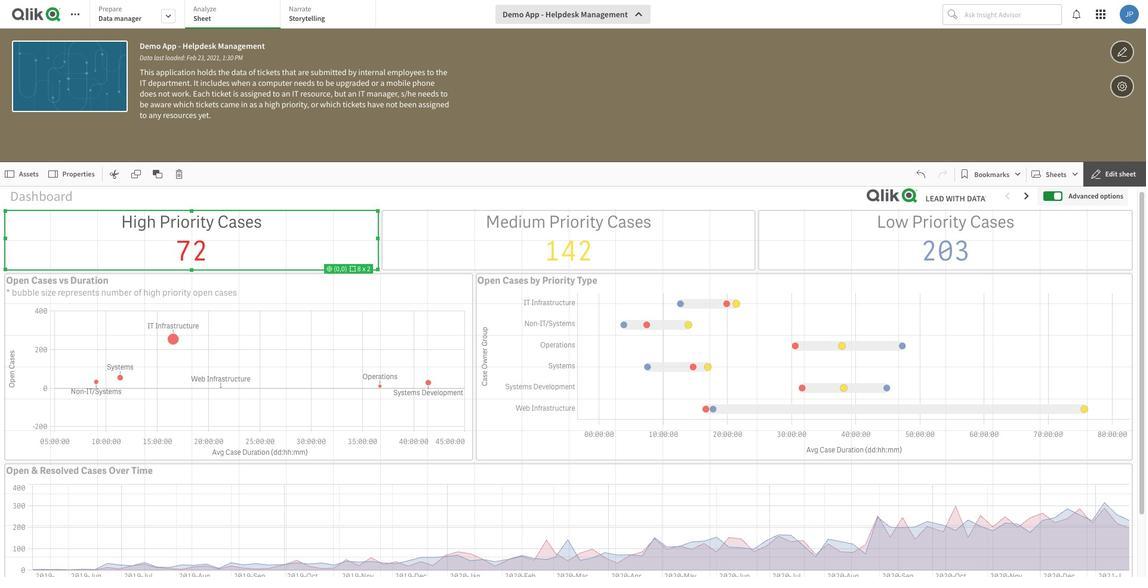 Task type: vqa. For each thing, say whether or not it's contained in the screenshot.
the bottommost 2:23
no



Task type: describe. For each thing, give the bounding box(es) containing it.
0 horizontal spatial it
[[140, 78, 146, 88]]

came
[[220, 99, 239, 110]]

open
[[193, 287, 213, 299]]

james peterson image
[[1120, 5, 1139, 24]]

analyze
[[193, 4, 216, 13]]

it
[[194, 78, 199, 88]]

high
[[121, 211, 156, 234]]

type
[[577, 275, 597, 287]]

*
[[6, 287, 10, 299]]

management for demo app - helpdesk management
[[581, 9, 628, 20]]

priority for 203
[[912, 211, 967, 234]]

feb
[[187, 54, 196, 62]]

open cases vs duration * bubble size represents number of high priority open cases
[[6, 275, 237, 299]]

narrate storytelling
[[289, 4, 325, 23]]

number
[[101, 287, 132, 299]]

priority for 72
[[159, 211, 214, 234]]

tab list containing prepare
[[90, 0, 380, 30]]

prepare data manager
[[99, 4, 142, 23]]

data inside demo app - helpdesk management data last loaded: feb 23, 2021, 1:30 pm this application holds the data of tickets that are submitted by internal employees to the it department. it includes when a computer needs to be upgraded or a mobile phone does not work. each ticket is assigned to an it resource, but an it manager, s/he needs to be aware which tickets came in as a high priority, or which tickets have not been assigned to any resources yet.
[[140, 54, 153, 62]]

properties
[[62, 170, 95, 179]]

1 horizontal spatial a
[[259, 99, 263, 110]]

resource,
[[300, 88, 333, 99]]

resources
[[163, 110, 197, 121]]

to left any
[[140, 110, 147, 121]]

delete image
[[174, 170, 184, 179]]

have
[[367, 99, 384, 110]]

open for open & resolved cases over time
[[6, 465, 29, 477]]

analyze sheet
[[193, 4, 216, 23]]

manager,
[[367, 88, 399, 99]]

prepare
[[99, 4, 122, 13]]

cases inside low priority cases 203
[[970, 211, 1015, 234]]

medium
[[486, 211, 546, 234]]

cut image
[[110, 170, 119, 179]]

that
[[282, 67, 296, 78]]

priority,
[[282, 99, 309, 110]]

employees
[[387, 67, 425, 78]]

high priority cases 72
[[121, 211, 262, 269]]

work.
[[172, 88, 191, 99]]

options
[[1100, 191, 1124, 200]]

as
[[249, 99, 257, 110]]

toolbar containing demo app - helpdesk management
[[0, 0, 1146, 162]]

2 horizontal spatial a
[[380, 78, 385, 88]]

2 horizontal spatial tickets
[[343, 99, 366, 110]]

to right are
[[317, 78, 324, 88]]

low priority cases 203
[[877, 211, 1015, 269]]

1:30
[[222, 54, 233, 62]]

sheet
[[193, 14, 211, 23]]

0 horizontal spatial not
[[158, 88, 170, 99]]

edit image
[[1117, 45, 1128, 59]]

1 horizontal spatial by
[[530, 275, 540, 287]]

1 horizontal spatial not
[[386, 99, 398, 110]]

management for demo app - helpdesk management data last loaded: feb 23, 2021, 1:30 pm this application holds the data of tickets that are submitted by internal employees to the it department. it includes when a computer needs to be upgraded or a mobile phone does not work. each ticket is assigned to an it resource, but an it manager, s/he needs to be aware which tickets came in as a high priority, or which tickets have not been assigned to any resources yet.
[[218, 41, 265, 51]]

over
[[109, 465, 130, 477]]

copy image
[[131, 170, 141, 179]]

storytelling
[[289, 14, 325, 23]]

does
[[140, 88, 157, 99]]

low
[[877, 211, 909, 234]]

application containing 72
[[0, 0, 1146, 578]]

when
[[231, 78, 251, 88]]

mobile
[[386, 78, 411, 88]]

resolved
[[40, 465, 79, 477]]

demo for demo app - helpdesk management data last loaded: feb 23, 2021, 1:30 pm this application holds the data of tickets that are submitted by internal employees to the it department. it includes when a computer needs to be upgraded or a mobile phone does not work. each ticket is assigned to an it resource, but an it manager, s/he needs to be aware which tickets came in as a high priority, or which tickets have not been assigned to any resources yet.
[[140, 41, 161, 51]]

been
[[399, 99, 417, 110]]

last
[[154, 54, 164, 62]]

vs
[[59, 275, 68, 287]]

application
[[156, 67, 195, 78]]

bookmarks
[[975, 170, 1010, 179]]

edit sheet button
[[1084, 162, 1146, 187]]

open for open cases by priority type
[[477, 275, 501, 287]]

to right employees
[[427, 67, 434, 78]]

- for demo app - helpdesk management
[[541, 9, 544, 20]]

aware
[[150, 99, 171, 110]]

properties button
[[46, 165, 99, 184]]

are
[[298, 67, 309, 78]]

8
[[357, 265, 361, 274]]

1 horizontal spatial or
[[371, 78, 379, 88]]

this
[[140, 67, 154, 78]]

1 horizontal spatial tickets
[[257, 67, 280, 78]]

&
[[31, 465, 38, 477]]

bookmarks button
[[958, 165, 1024, 184]]

0 horizontal spatial be
[[140, 99, 148, 110]]

advanced
[[1069, 191, 1099, 200]]

demo app - helpdesk management
[[503, 9, 628, 20]]

priority
[[162, 287, 191, 299]]

helpdesk for demo app - helpdesk management data last loaded: feb 23, 2021, 1:30 pm this application holds the data of tickets that are submitted by internal employees to the it department. it includes when a computer needs to be upgraded or a mobile phone does not work. each ticket is assigned to an it resource, but an it manager, s/he needs to be aware which tickets came in as a high priority, or which tickets have not been assigned to any resources yet.
[[183, 41, 216, 51]]

1 horizontal spatial it
[[292, 88, 299, 99]]

but
[[334, 88, 346, 99]]

1 an from the left
[[282, 88, 290, 99]]

2 horizontal spatial it
[[358, 88, 365, 99]]

is
[[233, 88, 239, 99]]

narrate
[[289, 4, 311, 13]]

72
[[175, 234, 208, 269]]

pm
[[235, 54, 243, 62]]

duration
[[70, 275, 109, 287]]

any
[[149, 110, 161, 121]]

23,
[[198, 54, 206, 62]]

0 horizontal spatial tickets
[[196, 99, 219, 110]]



Task type: locate. For each thing, give the bounding box(es) containing it.
1 horizontal spatial high
[[265, 99, 280, 110]]

or up have
[[371, 78, 379, 88]]

needs
[[294, 78, 315, 88], [418, 88, 439, 99]]

203
[[921, 234, 971, 269]]

it left department.
[[140, 78, 146, 88]]

or
[[371, 78, 379, 88], [311, 99, 318, 110]]

in
[[241, 99, 248, 110]]

0 horizontal spatial high
[[143, 287, 161, 299]]

of inside open cases vs duration * bubble size represents number of high priority open cases
[[134, 287, 142, 299]]

includes
[[200, 78, 230, 88]]

paste image
[[153, 170, 162, 179]]

x
[[362, 265, 366, 274]]

1 horizontal spatial management
[[581, 9, 628, 20]]

0 horizontal spatial the
[[218, 67, 230, 78]]

which down the upgraded
[[320, 99, 341, 110]]

0 horizontal spatial needs
[[294, 78, 315, 88]]

s/he
[[401, 88, 416, 99]]

advanced options
[[1069, 191, 1124, 200]]

or right 'priority,'
[[311, 99, 318, 110]]

time
[[131, 465, 153, 477]]

2
[[367, 265, 371, 274]]

2 which from the left
[[320, 99, 341, 110]]

internal
[[358, 67, 386, 78]]

it left resource, on the left of the page
[[292, 88, 299, 99]]

app
[[526, 9, 540, 20], [162, 41, 177, 51]]

priority right high
[[159, 211, 214, 234]]

0 vertical spatial of
[[249, 67, 256, 78]]

0 vertical spatial data
[[99, 14, 113, 23]]

1 horizontal spatial be
[[325, 78, 334, 88]]

phone
[[412, 78, 435, 88]]

1 horizontal spatial of
[[249, 67, 256, 78]]

it left have
[[358, 88, 365, 99]]

yet.
[[198, 110, 211, 121]]

of
[[249, 67, 256, 78], [134, 287, 142, 299]]

tickets down the upgraded
[[343, 99, 366, 110]]

to
[[427, 67, 434, 78], [317, 78, 324, 88], [273, 88, 280, 99], [441, 88, 448, 99], [140, 110, 147, 121]]

data left last
[[140, 54, 153, 62]]

priority inside medium priority cases 142
[[549, 211, 604, 234]]

Ask Insight Advisor text field
[[962, 5, 1062, 24]]

assigned
[[240, 88, 271, 99], [418, 99, 449, 110]]

0 vertical spatial demo
[[503, 9, 524, 20]]

2 the from the left
[[436, 67, 447, 78]]

be left but
[[325, 78, 334, 88]]

management
[[581, 9, 628, 20], [218, 41, 265, 51]]

medium priority cases 142
[[486, 211, 652, 269]]

open cases by priority type
[[477, 275, 597, 287]]

0 vertical spatial -
[[541, 9, 544, 20]]

tab list
[[90, 0, 380, 30]]

management inside 'button'
[[581, 9, 628, 20]]

department.
[[148, 78, 192, 88]]

assigned down the "phone"
[[418, 99, 449, 110]]

each
[[193, 88, 210, 99]]

bubble
[[12, 287, 39, 299]]

0 horizontal spatial demo
[[140, 41, 161, 51]]

0 vertical spatial or
[[371, 78, 379, 88]]

demo inside demo app - helpdesk management data last loaded: feb 23, 2021, 1:30 pm this application holds the data of tickets that are submitted by internal employees to the it department. it includes when a computer needs to be upgraded or a mobile phone does not work. each ticket is assigned to an it resource, but an it manager, s/he needs to be aware which tickets came in as a high priority, or which tickets have not been assigned to any resources yet.
[[140, 41, 161, 51]]

open inside open cases vs duration * bubble size represents number of high priority open cases
[[6, 275, 29, 287]]

not right does
[[158, 88, 170, 99]]

application
[[0, 0, 1146, 578]]

1 horizontal spatial -
[[541, 9, 544, 20]]

app inside 'button'
[[526, 9, 540, 20]]

edit
[[1106, 170, 1118, 179]]

1 the from the left
[[218, 67, 230, 78]]

1 vertical spatial -
[[178, 41, 181, 51]]

represents
[[58, 287, 99, 299]]

it
[[140, 78, 146, 88], [292, 88, 299, 99], [358, 88, 365, 99]]

app options image
[[1117, 79, 1128, 94]]

1 vertical spatial high
[[143, 287, 161, 299]]

helpdesk
[[546, 9, 579, 20], [183, 41, 216, 51]]

demo
[[503, 9, 524, 20], [140, 41, 161, 51]]

0 horizontal spatial assigned
[[240, 88, 271, 99]]

cases inside medium priority cases 142
[[607, 211, 652, 234]]

8 x 2
[[356, 265, 371, 274]]

size
[[41, 287, 56, 299]]

a right when
[[252, 78, 257, 88]]

to left 'priority,'
[[273, 88, 280, 99]]

assigned right is
[[240, 88, 271, 99]]

the right the "phone"
[[436, 67, 447, 78]]

1 vertical spatial management
[[218, 41, 265, 51]]

1 horizontal spatial which
[[320, 99, 341, 110]]

(0,0)
[[332, 265, 350, 274]]

not right have
[[386, 99, 398, 110]]

0 horizontal spatial management
[[218, 41, 265, 51]]

of right the number at the left of the page
[[134, 287, 142, 299]]

holds
[[197, 67, 216, 78]]

0 horizontal spatial a
[[252, 78, 257, 88]]

0 vertical spatial be
[[325, 78, 334, 88]]

by left internal
[[348, 67, 357, 78]]

priority inside low priority cases 203
[[912, 211, 967, 234]]

1 horizontal spatial data
[[140, 54, 153, 62]]

helpdesk for demo app - helpdesk management
[[546, 9, 579, 20]]

demo for demo app - helpdesk management
[[503, 9, 524, 20]]

cases inside open cases vs duration * bubble size represents number of high priority open cases
[[31, 275, 57, 287]]

by left type
[[530, 275, 540, 287]]

ticket
[[212, 88, 231, 99]]

edit sheet
[[1106, 170, 1136, 179]]

to right the "phone"
[[441, 88, 448, 99]]

0 horizontal spatial data
[[99, 14, 113, 23]]

0 horizontal spatial helpdesk
[[183, 41, 216, 51]]

priority left type
[[542, 275, 575, 287]]

0 vertical spatial high
[[265, 99, 280, 110]]

management inside demo app - helpdesk management data last loaded: feb 23, 2021, 1:30 pm this application holds the data of tickets that are submitted by internal employees to the it department. it includes when a computer needs to be upgraded or a mobile phone does not work. each ticket is assigned to an it resource, but an it manager, s/he needs to be aware which tickets came in as a high priority, or which tickets have not been assigned to any resources yet.
[[218, 41, 265, 51]]

which right aware
[[173, 99, 194, 110]]

data
[[231, 67, 247, 78]]

helpdesk inside demo app - helpdesk management data last loaded: feb 23, 2021, 1:30 pm this application holds the data of tickets that are submitted by internal employees to the it department. it includes when a computer needs to be upgraded or a mobile phone does not work. each ticket is assigned to an it resource, but an it manager, s/he needs to be aware which tickets came in as a high priority, or which tickets have not been assigned to any resources yet.
[[183, 41, 216, 51]]

needs up 'priority,'
[[294, 78, 315, 88]]

demo inside 'button'
[[503, 9, 524, 20]]

0 horizontal spatial an
[[282, 88, 290, 99]]

0 vertical spatial app
[[526, 9, 540, 20]]

0 horizontal spatial app
[[162, 41, 177, 51]]

data inside prepare data manager
[[99, 14, 113, 23]]

be left any
[[140, 99, 148, 110]]

tickets left that
[[257, 67, 280, 78]]

high left priority
[[143, 287, 161, 299]]

demo app - helpdesk management data last loaded: feb 23, 2021, 1:30 pm this application holds the data of tickets that are submitted by internal employees to the it department. it includes when a computer needs to be upgraded or a mobile phone does not work. each ticket is assigned to an it resource, but an it manager, s/he needs to be aware which tickets came in as a high priority, or which tickets have not been assigned to any resources yet.
[[140, 41, 451, 121]]

an right but
[[348, 88, 357, 99]]

app for demo app - helpdesk management
[[526, 9, 540, 20]]

high right as
[[265, 99, 280, 110]]

1 vertical spatial be
[[140, 99, 148, 110]]

assets button
[[2, 165, 43, 184]]

- inside demo app - helpdesk management data last loaded: feb 23, 2021, 1:30 pm this application holds the data of tickets that are submitted by internal employees to the it department. it includes when a computer needs to be upgraded or a mobile phone does not work. each ticket is assigned to an it resource, but an it manager, s/he needs to be aware which tickets came in as a high priority, or which tickets have not been assigned to any resources yet.
[[178, 41, 181, 51]]

high
[[265, 99, 280, 110], [143, 287, 161, 299]]

app for demo app - helpdesk management data last loaded: feb 23, 2021, 1:30 pm this application holds the data of tickets that are submitted by internal employees to the it department. it includes when a computer needs to be upgraded or a mobile phone does not work. each ticket is assigned to an it resource, but an it manager, s/he needs to be aware which tickets came in as a high priority, or which tickets have not been assigned to any resources yet.
[[162, 41, 177, 51]]

needs right s/he
[[418, 88, 439, 99]]

loaded:
[[165, 54, 185, 62]]

1 vertical spatial demo
[[140, 41, 161, 51]]

manager
[[114, 14, 142, 23]]

0 horizontal spatial of
[[134, 287, 142, 299]]

1 vertical spatial or
[[311, 99, 318, 110]]

the down 1:30
[[218, 67, 230, 78]]

not
[[158, 88, 170, 99], [386, 99, 398, 110]]

data down prepare
[[99, 14, 113, 23]]

undo image
[[917, 170, 926, 179]]

1 horizontal spatial an
[[348, 88, 357, 99]]

sheet
[[1119, 170, 1136, 179]]

computer
[[258, 78, 292, 88]]

priority inside the 'high priority cases 72'
[[159, 211, 214, 234]]

cases inside the 'high priority cases 72'
[[217, 211, 262, 234]]

-
[[541, 9, 544, 20], [178, 41, 181, 51]]

2 an from the left
[[348, 88, 357, 99]]

priority up type
[[549, 211, 604, 234]]

assets
[[19, 170, 39, 179]]

0 horizontal spatial or
[[311, 99, 318, 110]]

priority right low
[[912, 211, 967, 234]]

helpdesk inside demo app - helpdesk management 'button'
[[546, 9, 579, 20]]

1 which from the left
[[173, 99, 194, 110]]

1 horizontal spatial needs
[[418, 88, 439, 99]]

next sheet: performance image
[[1022, 191, 1032, 201]]

of right data
[[249, 67, 256, 78]]

data
[[99, 14, 113, 23], [140, 54, 153, 62]]

which
[[173, 99, 194, 110], [320, 99, 341, 110]]

a right as
[[259, 99, 263, 110]]

0 vertical spatial helpdesk
[[546, 9, 579, 20]]

sheets button
[[1029, 165, 1081, 184]]

high inside demo app - helpdesk management data last loaded: feb 23, 2021, 1:30 pm this application holds the data of tickets that are submitted by internal employees to the it department. it includes when a computer needs to be upgraded or a mobile phone does not work. each ticket is assigned to an it resource, but an it manager, s/he needs to be aware which tickets came in as a high priority, or which tickets have not been assigned to any resources yet.
[[265, 99, 280, 110]]

toolbar
[[0, 0, 1146, 162]]

app inside demo app - helpdesk management data last loaded: feb 23, 2021, 1:30 pm this application holds the data of tickets that are submitted by internal employees to the it department. it includes when a computer needs to be upgraded or a mobile phone does not work. each ticket is assigned to an it resource, but an it manager, s/he needs to be aware which tickets came in as a high priority, or which tickets have not been assigned to any resources yet.
[[162, 41, 177, 51]]

by inside demo app - helpdesk management data last loaded: feb 23, 2021, 1:30 pm this application holds the data of tickets that are submitted by internal employees to the it department. it includes when a computer needs to be upgraded or a mobile phone does not work. each ticket is assigned to an it resource, but an it manager, s/he needs to be aware which tickets came in as a high priority, or which tickets have not been assigned to any resources yet.
[[348, 67, 357, 78]]

upgraded
[[336, 78, 370, 88]]

1 horizontal spatial helpdesk
[[546, 9, 579, 20]]

tickets left came in the left top of the page
[[196, 99, 219, 110]]

cases
[[217, 211, 262, 234], [607, 211, 652, 234], [970, 211, 1015, 234], [31, 275, 57, 287], [503, 275, 528, 287], [81, 465, 107, 477]]

0 horizontal spatial -
[[178, 41, 181, 51]]

of inside demo app - helpdesk management data last loaded: feb 23, 2021, 1:30 pm this application holds the data of tickets that are submitted by internal employees to the it department. it includes when a computer needs to be upgraded or a mobile phone does not work. each ticket is assigned to an it resource, but an it manager, s/he needs to be aware which tickets came in as a high priority, or which tickets have not been assigned to any resources yet.
[[249, 67, 256, 78]]

a left mobile
[[380, 78, 385, 88]]

1 horizontal spatial assigned
[[418, 99, 449, 110]]

0 vertical spatial management
[[581, 9, 628, 20]]

sheets
[[1046, 170, 1067, 179]]

open for open cases vs duration * bubble size represents number of high priority open cases
[[6, 275, 29, 287]]

1 vertical spatial of
[[134, 287, 142, 299]]

2021,
[[207, 54, 221, 62]]

submitted
[[311, 67, 347, 78]]

0 horizontal spatial which
[[173, 99, 194, 110]]

- inside 'button'
[[541, 9, 544, 20]]

be
[[325, 78, 334, 88], [140, 99, 148, 110]]

- for demo app - helpdesk management data last loaded: feb 23, 2021, 1:30 pm this application holds the data of tickets that are submitted by internal employees to the it department. it includes when a computer needs to be upgraded or a mobile phone does not work. each ticket is assigned to an it resource, but an it manager, s/he needs to be aware which tickets came in as a high priority, or which tickets have not been assigned to any resources yet.
[[178, 41, 181, 51]]

priority for 142
[[549, 211, 604, 234]]

cases
[[215, 287, 237, 299]]

1 vertical spatial app
[[162, 41, 177, 51]]

1 horizontal spatial demo
[[503, 9, 524, 20]]

1 vertical spatial data
[[140, 54, 153, 62]]

0 horizontal spatial by
[[348, 67, 357, 78]]

1 horizontal spatial app
[[526, 9, 540, 20]]

142
[[544, 234, 593, 269]]

0 vertical spatial by
[[348, 67, 357, 78]]

1 vertical spatial helpdesk
[[183, 41, 216, 51]]

1 vertical spatial by
[[530, 275, 540, 287]]

open & resolved cases over time
[[6, 465, 153, 477]]

an down that
[[282, 88, 290, 99]]

1 horizontal spatial the
[[436, 67, 447, 78]]

high inside open cases vs duration * bubble size represents number of high priority open cases
[[143, 287, 161, 299]]

demo app - helpdesk management button
[[496, 5, 651, 24]]

a
[[252, 78, 257, 88], [380, 78, 385, 88], [259, 99, 263, 110]]



